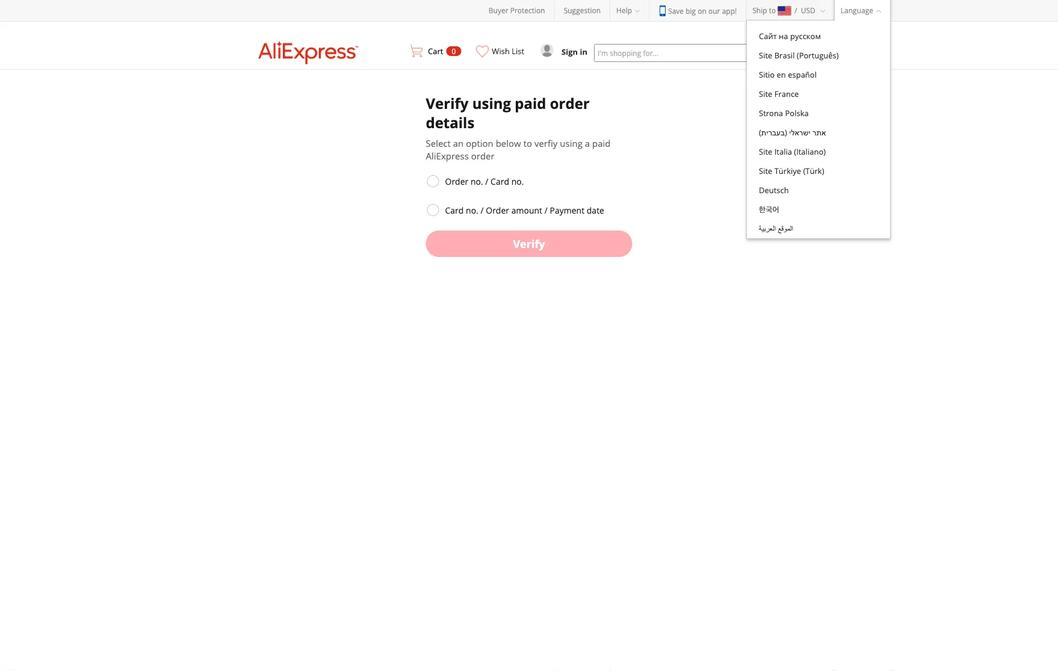 Task type: describe. For each thing, give the bounding box(es) containing it.
buyer
[[489, 5, 509, 15]]

brasil
[[775, 50, 795, 61]]

cart
[[428, 45, 443, 56]]

site for site türkiye (türk)
[[759, 166, 773, 176]]

site france link
[[747, 84, 891, 104]]

ישראלי
[[790, 127, 811, 138]]

site brasil (português)
[[759, 50, 839, 61]]

save
[[669, 6, 684, 16]]

buyer protection
[[489, 5, 545, 15]]

ship to
[[753, 5, 776, 15]]

to
[[770, 5, 776, 15]]

(italiano)
[[795, 146, 826, 157]]

español
[[788, 69, 817, 80]]

language
[[841, 5, 874, 15]]

our
[[709, 6, 721, 16]]

deutsch link
[[747, 181, 891, 200]]

wish
[[492, 45, 510, 56]]

site for site italia (italiano)
[[759, 146, 773, 157]]

русском
[[791, 31, 821, 42]]

אתר ישראלי (בעברית) link
[[747, 123, 891, 142]]

site france
[[759, 89, 799, 99]]

site for site brasil (português)
[[759, 50, 773, 61]]

сайт на русском
[[759, 31, 821, 42]]

sign in link
[[562, 46, 588, 57]]

save big on our app! link
[[659, 5, 737, 16]]

protection
[[511, 5, 545, 15]]

big
[[686, 6, 696, 16]]

sitio
[[759, 69, 775, 80]]

/
[[795, 5, 798, 15]]

אתר ישראלי (בעברית)
[[759, 127, 826, 138]]

0
[[452, 46, 456, 56]]

الموقع العربية
[[759, 223, 794, 234]]



Task type: vqa. For each thing, say whether or not it's contained in the screenshot.
bottommost You
no



Task type: locate. For each thing, give the bounding box(es) containing it.
save big on our app!
[[669, 6, 737, 16]]

sitio en español link
[[747, 65, 891, 84]]

help
[[617, 5, 632, 15]]

buyer protection link
[[489, 5, 545, 15]]

(türk)
[[804, 166, 825, 176]]

한국어 link
[[747, 200, 891, 219]]

strona polska
[[759, 108, 809, 119]]

site left brasil
[[759, 50, 773, 61]]

None submit
[[775, 44, 805, 62]]

list
[[512, 45, 525, 56]]

الموقع العربية link
[[747, 219, 891, 238]]

site for site france
[[759, 89, 773, 99]]

wish list
[[492, 45, 525, 56]]

site brasil (português) link
[[747, 46, 891, 65]]

на
[[779, 31, 789, 42]]

app!
[[722, 6, 737, 16]]

in
[[580, 46, 588, 57]]

ship
[[753, 5, 768, 15]]

sign
[[562, 46, 578, 57]]

usd
[[801, 5, 816, 15]]

сайт
[[759, 31, 777, 42]]

2 site from the top
[[759, 89, 773, 99]]

strona
[[759, 108, 784, 119]]

site türkiye (türk)
[[759, 166, 825, 176]]

france
[[775, 89, 799, 99]]

site down sitio
[[759, 89, 773, 99]]

on
[[698, 6, 707, 16]]

suggestion
[[564, 5, 601, 15]]

site italia (italiano) link
[[747, 142, 891, 161]]

site
[[759, 50, 773, 61], [759, 89, 773, 99], [759, 146, 773, 157], [759, 166, 773, 176]]

sitio en español
[[759, 69, 817, 80]]

strona polska link
[[747, 104, 891, 123]]

сайт на русском link
[[747, 26, 891, 46]]

italia
[[775, 146, 793, 157]]

en
[[777, 69, 786, 80]]

אתר
[[813, 127, 826, 138]]

language link
[[835, 0, 891, 23]]

site italia (italiano)
[[759, 146, 826, 157]]

/ usd
[[795, 5, 816, 15]]

1 site from the top
[[759, 50, 773, 61]]

I'm shopping for... text field
[[594, 44, 775, 62]]

site left the italia
[[759, 146, 773, 157]]

suggestion link
[[564, 5, 601, 15]]

site up the deutsch
[[759, 166, 773, 176]]

site inside 'link'
[[759, 89, 773, 99]]

4 site from the top
[[759, 166, 773, 176]]

wish list link
[[471, 27, 531, 67]]

polska
[[786, 108, 809, 119]]

한국어
[[759, 204, 780, 215]]

sign in
[[562, 46, 588, 57]]

3 site from the top
[[759, 146, 773, 157]]

(português)
[[797, 50, 839, 61]]

site türkiye (türk) link
[[747, 161, 891, 181]]

türkiye
[[775, 166, 802, 176]]

deutsch
[[759, 185, 789, 196]]

(בעברית)
[[759, 127, 788, 138]]



